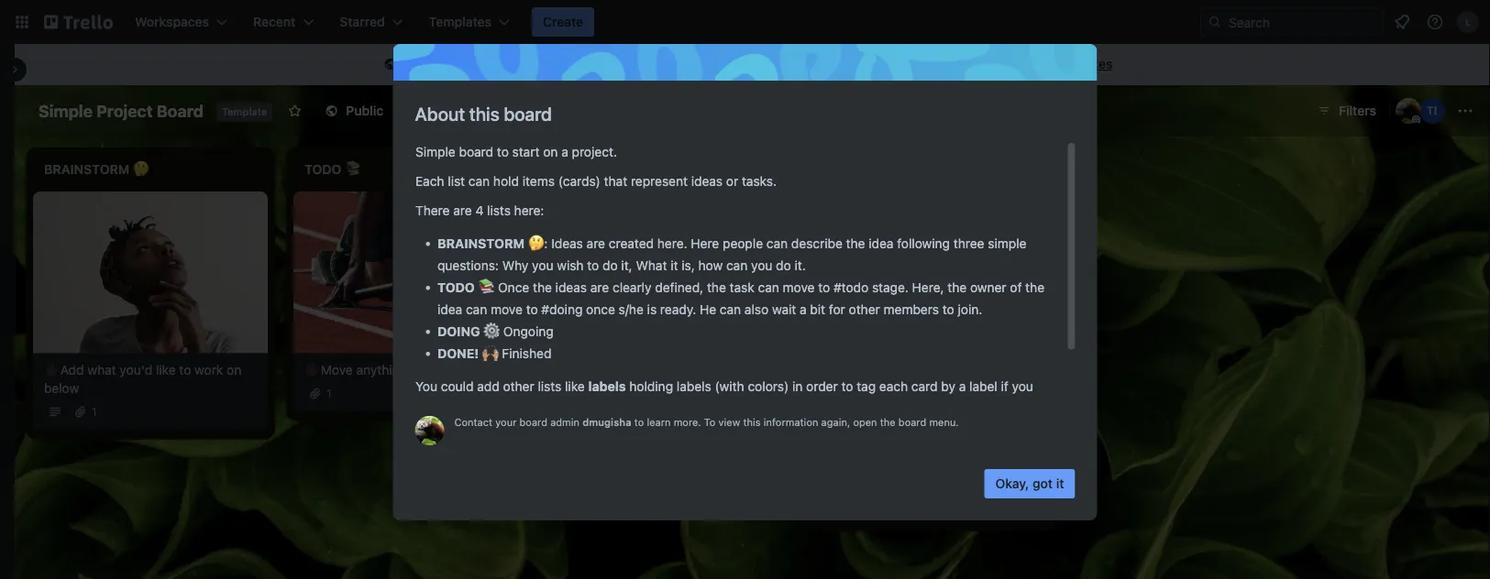 Task type: describe. For each thing, give the bounding box(es) containing it.
holding
[[629, 379, 673, 394]]

can up task
[[726, 258, 747, 273]]

can up also
[[757, 280, 779, 295]]

got
[[1033, 476, 1053, 491]]

describe
[[791, 236, 842, 251]]

could
[[440, 379, 473, 394]]

done
[[825, 381, 855, 396]]

2 do from the left
[[775, 258, 791, 273]]

✋🏿 move anything 'ready' here link
[[304, 361, 517, 379]]

ready.
[[660, 302, 696, 317]]

public button
[[313, 96, 394, 126]]

dmugisha
[[582, 417, 631, 429]]

0 horizontal spatial is
[[432, 56, 441, 72]]

the right the of
[[1025, 280, 1044, 295]]

✋🏿 move anything from doing to done here link
[[825, 361, 1038, 398]]

it.
[[794, 258, 805, 273]]

move for ✋🏿 move anything from doing to done here
[[842, 362, 874, 377]]

labels inside holding labels (with colors) in order to tag each card by a label if you wish.
[[676, 379, 711, 394]]

templates
[[1052, 56, 1113, 72]]

ideas
[[551, 236, 583, 251]]

are inside : ideas are created here. here people can describe the idea following three simple questions: why you wish to do it, what it is, how can you do it.
[[586, 236, 605, 251]]

create for create board from template
[[775, 56, 816, 72]]

anyone
[[570, 56, 613, 72]]

it inside : ideas are created here. here people can describe the idea following three simple questions: why you wish to do it, what it is, how can you do it.
[[670, 258, 678, 273]]

task
[[729, 280, 754, 295]]

can right he
[[719, 302, 741, 317]]

about this board
[[415, 103, 552, 124]]

template
[[222, 106, 267, 118]]

template inside create board from template link
[[890, 56, 943, 72]]

there are 4 lists here:
[[415, 203, 544, 218]]

here,
[[912, 280, 944, 295]]

1 for ✋🏿 move anything that is actually started here
[[587, 406, 592, 419]]

to inside ✋🏿 add what you'd like to work on below
[[179, 362, 191, 377]]

1 vertical spatial this
[[743, 417, 761, 429]]

contact
[[454, 417, 492, 429]]

move for ✋🏿 move anything 'ready' here
[[321, 362, 353, 377]]

done!
[[437, 346, 478, 361]]

you
[[415, 379, 437, 394]]

the up join.
[[947, 280, 966, 295]]

learn
[[647, 417, 671, 429]]

a inside holding labels (with colors) in order to tag each card by a label if you wish.
[[959, 379, 965, 394]]

0 horizontal spatial you
[[532, 258, 553, 273]]

board link
[[398, 96, 476, 126]]

the right open
[[880, 417, 896, 429]]

✋🏿 move anything 'ready' here
[[304, 362, 481, 377]]

brainstorm
[[437, 236, 524, 251]]

following
[[897, 236, 950, 251]]

: ideas are created here. here people can describe the idea following three simple questions: why you wish to do it, what it is, how can you do it.
[[437, 236, 1026, 273]]

the left internet
[[634, 56, 653, 72]]

0 vertical spatial are
[[453, 203, 471, 218]]

create board from template
[[775, 56, 943, 72]]

✋🏿 for ✋🏿 move anything from doing to done here
[[825, 362, 838, 377]]

stage.
[[872, 280, 908, 295]]

by
[[941, 379, 955, 394]]

the down how
[[706, 280, 726, 295]]

copy.
[[722, 56, 753, 72]]

idea inside the : once the ideas are clearly defined, the task can move to #todo stage. here, the owner of the idea can move to #doing once s/he is ready. he can also wait a bit for other members to join.
[[437, 302, 462, 317]]

for inside the : once the ideas are clearly defined, the task can move to #todo stage. here, the owner of the idea can move to #doing once s/he is ready. he can also wait a bit for other members to join.
[[828, 302, 845, 317]]

📚
[[478, 280, 490, 295]]

1 vertical spatial move
[[490, 302, 522, 317]]

0 horizontal spatial other
[[502, 379, 534, 394]]

from inside "✋🏿 move anything from doing to done here"
[[931, 362, 959, 377]]

here.
[[657, 236, 687, 251]]

open information menu image
[[1426, 13, 1444, 31]]

what
[[87, 362, 116, 377]]

1 vertical spatial lists
[[537, 379, 561, 394]]

open
[[853, 417, 877, 429]]

1 horizontal spatial move
[[782, 280, 814, 295]]

Board name text field
[[29, 96, 213, 126]]

people
[[722, 236, 763, 251]]

✋🏿 for ✋🏿 move anything that is actually started here
[[565, 362, 578, 377]]

okay, got it
[[996, 476, 1064, 491]]

on for work
[[227, 362, 241, 377]]

0 horizontal spatial for
[[550, 56, 566, 72]]

a inside the : once the ideas are clearly defined, the task can move to #todo stage. here, the owner of the idea can move to #doing once s/he is ready. he can also wait a bit for other members to join.
[[799, 302, 806, 317]]

star or unstar board image
[[287, 104, 302, 118]]

questions:
[[437, 258, 498, 273]]

1 labels from the left
[[588, 379, 625, 394]]

: inside : ideas are created here. here people can describe the idea following three simple questions: why you wish to do it, what it is, how can you do it.
[[544, 236, 547, 251]]

to up bit at bottom right
[[818, 280, 830, 295]]

create button
[[532, 7, 594, 37]]

is inside ✋🏿 move anything that is actually started here
[[698, 362, 708, 377]]

the inside : ideas are created here. here people can describe the idea following three simple questions: why you wish to do it, what it is, how can you do it.
[[846, 236, 865, 251]]

here for ✋🏿 move anything from doing to done here
[[858, 381, 885, 396]]

to inside : ideas are created here. here people can describe the idea following three simple questions: why you wish to do it, what it is, how can you do it.
[[587, 258, 599, 273]]

is,
[[681, 258, 694, 273]]

what
[[635, 258, 667, 273]]

#todo
[[833, 280, 868, 295]]

each list can hold items (cards) that represent ideas or tasks.
[[415, 174, 776, 189]]

members
[[883, 302, 939, 317]]

customize views image
[[485, 102, 504, 120]]

1 for ✋🏿 move anything from doing to done here
[[847, 406, 852, 419]]

brainstorm 🤔
[[437, 236, 540, 251]]

add
[[60, 362, 84, 377]]

here:
[[514, 203, 544, 218]]

can right 'people'
[[766, 236, 787, 251]]

move for ✋🏿 move anything that is actually started here
[[581, 362, 613, 377]]

or
[[726, 174, 738, 189]]

a left the "public" on the left of page
[[445, 56, 452, 72]]

1 down what
[[92, 406, 97, 419]]

public
[[346, 103, 383, 118]]

: down ⚙️
[[494, 346, 498, 361]]

explore
[[969, 56, 1014, 72]]

create board from template link
[[764, 50, 954, 79]]

start
[[512, 144, 539, 160]]

other inside the : once the ideas are clearly defined, the task can move to #todo stage. here, the owner of the idea can move to #doing once s/he is ready. he can also wait a bit for other members to join.
[[848, 302, 880, 317]]

colors)
[[747, 379, 788, 394]]

list
[[447, 174, 465, 189]]

how
[[698, 258, 722, 273]]

0 horizontal spatial lists
[[487, 203, 510, 218]]

create for create
[[543, 14, 583, 29]]

: inside the : once the ideas are clearly defined, the task can move to #todo stage. here, the owner of the idea can move to #doing once s/he is ready. he can also wait a bit for other members to join.
[[490, 280, 494, 295]]

Search field
[[1222, 8, 1383, 36]]

to inside "✋🏿 move anything from doing to done here"
[[999, 362, 1011, 377]]

information
[[764, 417, 818, 429]]

are inside the : once the ideas are clearly defined, the task can move to #todo stage. here, the owner of the idea can move to #doing once s/he is ready. he can also wait a bit for other members to join.
[[590, 280, 609, 295]]

: once the ideas are clearly defined, the task can move to #todo stage. here, the owner of the idea can move to #doing once s/he is ready. he can also wait a bit for other members to join.
[[437, 280, 1044, 317]]

simple board to start on a project.
[[415, 144, 617, 160]]

s/he
[[618, 302, 643, 317]]

simple project board
[[39, 101, 204, 121]]

show menu image
[[1456, 102, 1474, 120]]

items
[[522, 174, 554, 189]]

l
[[1465, 17, 1471, 27]]

simple for simple project board
[[39, 101, 93, 121]]

this is a public template for anyone on the internet to copy.
[[403, 56, 753, 72]]

✋🏿 for ✋🏿 add what you'd like to work on below
[[44, 362, 57, 377]]

also
[[744, 302, 768, 317]]

tag
[[856, 379, 875, 394]]

✋🏿 move anything that is actually started here link
[[565, 361, 778, 398]]

menu.
[[929, 417, 959, 429]]

primary element
[[0, 0, 1490, 44]]

once
[[497, 280, 529, 295]]



Task type: locate. For each thing, give the bounding box(es) containing it.
you'd
[[120, 362, 152, 377]]

0 horizontal spatial move
[[490, 302, 522, 317]]

lists right 4
[[487, 203, 510, 218]]

1 horizontal spatial board
[[429, 103, 465, 118]]

here
[[455, 362, 481, 377], [611, 381, 637, 396], [858, 381, 885, 396]]

idea down todo
[[437, 302, 462, 317]]

it right got
[[1056, 476, 1064, 491]]

simple left project
[[39, 101, 93, 121]]

1 horizontal spatial labels
[[676, 379, 711, 394]]

0 horizontal spatial it
[[670, 258, 678, 273]]

is left 'actually'
[[698, 362, 708, 377]]

it
[[670, 258, 678, 273], [1056, 476, 1064, 491]]

0 horizontal spatial move
[[321, 362, 353, 377]]

finished
[[502, 346, 551, 361]]

ideas down wish
[[555, 280, 586, 295]]

3 move from the left
[[842, 362, 874, 377]]

✋🏿 move anything that is actually started here
[[565, 362, 757, 396]]

#doing
[[541, 302, 582, 317]]

✋🏿 inside ✋🏿 move anything that is actually started here
[[565, 362, 578, 377]]

2 horizontal spatial move
[[842, 362, 874, 377]]

1 do from the left
[[602, 258, 617, 273]]

0 vertical spatial create
[[543, 14, 583, 29]]

create
[[543, 14, 583, 29], [775, 56, 816, 72]]

(cards)
[[558, 174, 600, 189]]

0 horizontal spatial board
[[157, 101, 204, 121]]

like inside ✋🏿 add what you'd like to work on below
[[156, 362, 176, 377]]

create inside button
[[543, 14, 583, 29]]

1 vertical spatial on
[[543, 144, 557, 160]]

board left customize views icon
[[429, 103, 465, 118]]

you inside holding labels (with colors) in order to tag each card by a label if you wish.
[[1012, 379, 1033, 394]]

to up if
[[999, 362, 1011, 377]]

1 vertical spatial simple
[[415, 144, 455, 160]]

idea inside : ideas are created here. here people can describe the idea following three simple questions: why you wish to do it, what it is, how can you do it.
[[868, 236, 893, 251]]

'ready'
[[411, 362, 451, 377]]

1 vertical spatial create
[[775, 56, 816, 72]]

1 horizontal spatial other
[[848, 302, 880, 317]]

doing
[[962, 362, 996, 377]]

1 horizontal spatial for
[[828, 302, 845, 317]]

0 vertical spatial it
[[670, 258, 678, 273]]

1 vertical spatial idea
[[437, 302, 462, 317]]

defined,
[[655, 280, 703, 295]]

for left anyone
[[550, 56, 566, 72]]

2 horizontal spatial on
[[616, 56, 631, 72]]

about
[[415, 103, 465, 124]]

explore more templates
[[969, 56, 1113, 72]]

to left copy. on the top of page
[[706, 56, 718, 72]]

wish
[[556, 258, 583, 273]]

anything inside ✋🏿 move anything that is actually started here
[[617, 362, 668, 377]]

0 horizontal spatial do
[[602, 258, 617, 273]]

0 vertical spatial like
[[156, 362, 176, 377]]

create right copy. on the top of page
[[775, 56, 816, 72]]

1 horizontal spatial that
[[671, 362, 694, 377]]

0 notifications image
[[1391, 11, 1413, 33]]

like up admin
[[564, 379, 584, 394]]

can right the list
[[468, 174, 489, 189]]

created
[[608, 236, 653, 251]]

you down 'people'
[[751, 258, 772, 273]]

1 horizontal spatial template
[[890, 56, 943, 72]]

to right wish
[[587, 258, 599, 273]]

0 horizontal spatial on
[[227, 362, 241, 377]]

✋🏿 add what you'd like to work on below link
[[44, 361, 257, 398]]

2 horizontal spatial here
[[858, 381, 885, 396]]

anything up "each"
[[877, 362, 928, 377]]

you down '🤔'
[[532, 258, 553, 273]]

more.
[[674, 417, 701, 429]]

1 horizontal spatial simple
[[415, 144, 455, 160]]

1 vertical spatial ideas
[[555, 280, 586, 295]]

internet
[[657, 56, 703, 72]]

anything for that
[[617, 362, 668, 377]]

owner
[[970, 280, 1006, 295]]

1 horizontal spatial ideas
[[691, 174, 722, 189]]

1 for ✋🏿 move anything 'ready' here
[[326, 388, 332, 400]]

filters button
[[1311, 96, 1382, 126]]

this right the about on the left top
[[469, 103, 499, 124]]

0 horizontal spatial template
[[495, 56, 547, 72]]

1 horizontal spatial idea
[[868, 236, 893, 251]]

to
[[706, 56, 718, 72], [496, 144, 508, 160], [587, 258, 599, 273], [818, 280, 830, 295], [526, 302, 537, 317], [942, 302, 954, 317], [179, 362, 191, 377], [999, 362, 1011, 377], [841, 379, 853, 394], [634, 417, 644, 429]]

create up "this is a public template for anyone on the internet to copy." on the top of page
[[543, 14, 583, 29]]

okay,
[[996, 476, 1029, 491]]

from inside create board from template link
[[858, 56, 886, 72]]

are up once
[[590, 280, 609, 295]]

filters
[[1339, 103, 1376, 118]]

1 vertical spatial other
[[502, 379, 534, 394]]

0 horizontal spatial labels
[[588, 379, 625, 394]]

that inside ✋🏿 move anything that is actually started here
[[671, 362, 694, 377]]

idea left following
[[868, 236, 893, 251]]

like right you'd
[[156, 362, 176, 377]]

0 horizontal spatial from
[[858, 56, 886, 72]]

0 horizontal spatial like
[[156, 362, 176, 377]]

0 horizontal spatial ideas
[[555, 280, 586, 295]]

it inside button
[[1056, 476, 1064, 491]]

board
[[819, 56, 854, 72], [504, 103, 552, 124], [459, 144, 493, 160], [519, 417, 547, 429], [898, 417, 926, 429]]

✋🏿 inside "✋🏿 move anything from doing to done here"
[[825, 362, 838, 377]]

your
[[495, 417, 517, 429]]

board inside text box
[[157, 101, 204, 121]]

is right this
[[432, 56, 441, 72]]

0 vertical spatial dmugisha (dmugisha) image
[[1396, 98, 1421, 124]]

1 vertical spatial it
[[1056, 476, 1064, 491]]

do left it,
[[602, 258, 617, 273]]

todo
[[437, 280, 474, 295]]

1 vertical spatial dmugisha (dmugisha) image
[[415, 416, 444, 446]]

1 vertical spatial for
[[828, 302, 845, 317]]

here for ✋🏿 move anything that is actually started here
[[611, 381, 637, 396]]

1 vertical spatial like
[[564, 379, 584, 394]]

to left start on the left top of page
[[496, 144, 508, 160]]

1 horizontal spatial here
[[611, 381, 637, 396]]

to left join.
[[942, 302, 954, 317]]

to left learn
[[634, 417, 644, 429]]

that up holding
[[671, 362, 694, 377]]

1 horizontal spatial do
[[775, 258, 791, 273]]

2 labels from the left
[[676, 379, 711, 394]]

0 horizontal spatial anything
[[356, 362, 407, 377]]

1 horizontal spatial you
[[751, 258, 772, 273]]

4 ✋🏿 from the left
[[825, 362, 838, 377]]

anything for 'ready'
[[356, 362, 407, 377]]

sm image
[[381, 56, 399, 74]]

anything for from
[[877, 362, 928, 377]]

anything left 'ready'
[[356, 362, 407, 377]]

0 horizontal spatial simple
[[39, 101, 93, 121]]

represent
[[630, 174, 687, 189]]

2 vertical spatial is
[[698, 362, 708, 377]]

on inside ✋🏿 add what you'd like to work on below
[[227, 362, 241, 377]]

:
[[544, 236, 547, 251], [490, 280, 494, 295], [496, 324, 499, 339], [494, 346, 498, 361]]

board right project
[[157, 101, 204, 121]]

: right '🤔'
[[544, 236, 547, 251]]

other down #todo
[[848, 302, 880, 317]]

2 ✋🏿 from the left
[[304, 362, 317, 377]]

✋🏿 inside ✋🏿 add what you'd like to work on below
[[44, 362, 57, 377]]

trello inspiration (inspiringtaco) image
[[1419, 98, 1445, 124]]

0 horizontal spatial idea
[[437, 302, 462, 317]]

to left tag
[[841, 379, 853, 394]]

2 anything from the left
[[617, 362, 668, 377]]

2 horizontal spatial you
[[1012, 379, 1033, 394]]

1 anything from the left
[[356, 362, 407, 377]]

once
[[586, 302, 615, 317]]

1 horizontal spatial lists
[[537, 379, 561, 394]]

3 ✋🏿 from the left
[[565, 362, 578, 377]]

this
[[403, 56, 428, 72]]

0 horizontal spatial this
[[469, 103, 499, 124]]

board inside "link"
[[429, 103, 465, 118]]

to up ongoing
[[526, 302, 537, 317]]

you right if
[[1012, 379, 1033, 394]]

for
[[550, 56, 566, 72], [828, 302, 845, 317]]

1 down ✋🏿 move anything 'ready' here
[[326, 388, 332, 400]]

1 horizontal spatial move
[[581, 362, 613, 377]]

0 vertical spatial from
[[858, 56, 886, 72]]

✋🏿 for ✋🏿 move anything 'ready' here
[[304, 362, 317, 377]]

1 horizontal spatial anything
[[617, 362, 668, 377]]

labels left (with
[[676, 379, 711, 394]]

why
[[502, 258, 528, 273]]

1 vertical spatial from
[[931, 362, 959, 377]]

it left is,
[[670, 258, 678, 273]]

here down done!
[[455, 362, 481, 377]]

other
[[848, 302, 880, 317], [502, 379, 534, 394]]

add
[[477, 379, 499, 394]]

0 vertical spatial ideas
[[691, 174, 722, 189]]

0 vertical spatial simple
[[39, 101, 93, 121]]

ideas left "or"
[[691, 174, 722, 189]]

1 vertical spatial that
[[671, 362, 694, 377]]

work
[[195, 362, 223, 377]]

dmugisha (dmugisha) image right filters
[[1396, 98, 1421, 124]]

2 horizontal spatial is
[[698, 362, 708, 377]]

3 anything from the left
[[877, 362, 928, 377]]

0 horizontal spatial create
[[543, 14, 583, 29]]

doing
[[437, 324, 480, 339]]

🙌🏽
[[482, 346, 494, 361]]

here
[[690, 236, 719, 251]]

dmugisha (dmugisha) image
[[1396, 98, 1421, 124], [415, 416, 444, 446]]

each
[[879, 379, 907, 394]]

for right bit at bottom right
[[828, 302, 845, 317]]

move down it. on the right top
[[782, 280, 814, 295]]

other right add
[[502, 379, 534, 394]]

again,
[[821, 417, 850, 429]]

2 horizontal spatial anything
[[877, 362, 928, 377]]

are left 4
[[453, 203, 471, 218]]

search image
[[1208, 15, 1222, 29]]

0 vertical spatial that
[[603, 174, 627, 189]]

tasks.
[[741, 174, 776, 189]]

do left it. on the right top
[[775, 258, 791, 273]]

0 vertical spatial this
[[469, 103, 499, 124]]

move inside ✋🏿 move anything that is actually started here
[[581, 362, 613, 377]]

anything inside "✋🏿 move anything from doing to done here"
[[877, 362, 928, 377]]

is inside the : once the ideas are clearly defined, the task can move to #todo stage. here, the owner of the idea can move to #doing once s/he is ready. he can also wait a bit for other members to join.
[[647, 302, 656, 317]]

order
[[806, 379, 837, 394]]

1 horizontal spatial create
[[775, 56, 816, 72]]

explore more templates link
[[958, 50, 1124, 79]]

1 down started
[[587, 406, 592, 419]]

luigibowers16 (luigibowers161) image
[[1457, 11, 1479, 33]]

: left ongoing
[[496, 324, 499, 339]]

here inside "✋🏿 move anything from doing to done here"
[[858, 381, 885, 396]]

are right ideas
[[586, 236, 605, 251]]

✋🏿
[[44, 362, 57, 377], [304, 362, 317, 377], [565, 362, 578, 377], [825, 362, 838, 377]]

in
[[792, 379, 802, 394]]

1 template from the left
[[495, 56, 547, 72]]

on right work
[[227, 362, 241, 377]]

a left project. on the left top of page
[[561, 144, 568, 160]]

template right the "public" on the left of page
[[495, 56, 547, 72]]

simple for simple board to start on a project.
[[415, 144, 455, 160]]

that down project. on the left top of page
[[603, 174, 627, 189]]

0 horizontal spatial dmugisha (dmugisha) image
[[415, 416, 444, 446]]

anything
[[356, 362, 407, 377], [617, 362, 668, 377], [877, 362, 928, 377]]

2 move from the left
[[581, 362, 613, 377]]

wait
[[772, 302, 796, 317]]

1 horizontal spatial from
[[931, 362, 959, 377]]

lists left started
[[537, 379, 561, 394]]

move inside "✋🏿 move anything from doing to done here"
[[842, 362, 874, 377]]

ideas inside the : once the ideas are clearly defined, the task can move to #todo stage. here, the owner of the idea can move to #doing once s/he is ready. he can also wait a bit for other members to join.
[[555, 280, 586, 295]]

this right view
[[743, 417, 761, 429]]

to
[[704, 417, 716, 429]]

here right done
[[858, 381, 885, 396]]

2 vertical spatial are
[[590, 280, 609, 295]]

1 vertical spatial is
[[647, 302, 656, 317]]

on for anyone
[[616, 56, 631, 72]]

dmugisha (dmugisha) image down wish.
[[415, 416, 444, 446]]

join.
[[957, 302, 982, 317]]

2 vertical spatial on
[[227, 362, 241, 377]]

contact your board admin dmugisha to learn more. to view this information again, open the board menu.
[[454, 417, 959, 429]]

simple inside the board name text box
[[39, 101, 93, 121]]

public
[[455, 56, 491, 72]]

0 vertical spatial move
[[782, 280, 814, 295]]

the
[[634, 56, 653, 72], [846, 236, 865, 251], [532, 280, 551, 295], [706, 280, 726, 295], [947, 280, 966, 295], [1025, 280, 1044, 295], [880, 417, 896, 429]]

2 template from the left
[[890, 56, 943, 72]]

0 vertical spatial idea
[[868, 236, 893, 251]]

1 horizontal spatial this
[[743, 417, 761, 429]]

1 horizontal spatial it
[[1056, 476, 1064, 491]]

bit
[[810, 302, 825, 317]]

1 horizontal spatial dmugisha (dmugisha) image
[[1396, 98, 1421, 124]]

to left work
[[179, 362, 191, 377]]

1 vertical spatial are
[[586, 236, 605, 251]]

0 horizontal spatial here
[[455, 362, 481, 377]]

of
[[1009, 280, 1021, 295]]

the right describe
[[846, 236, 865, 251]]

0 vertical spatial lists
[[487, 203, 510, 218]]

clearly
[[612, 280, 651, 295]]

a
[[445, 56, 452, 72], [561, 144, 568, 160], [799, 302, 806, 317], [959, 379, 965, 394]]

1 move from the left
[[321, 362, 353, 377]]

more
[[1018, 56, 1049, 72]]

holding labels (with colors) in order to tag each card by a label if you wish.
[[415, 379, 1033, 413]]

wish.
[[415, 398, 445, 413]]

is right s/he
[[647, 302, 656, 317]]

anything up holding
[[617, 362, 668, 377]]

ongoing
[[503, 324, 553, 339]]

ideas
[[691, 174, 722, 189], [555, 280, 586, 295]]

here inside ✋🏿 move anything that is actually started here
[[611, 381, 637, 396]]

okay, got it button
[[985, 469, 1075, 499]]

⚙️
[[483, 324, 496, 339]]

1 left open
[[847, 406, 852, 419]]

0 vertical spatial on
[[616, 56, 631, 72]]

do
[[602, 258, 617, 273], [775, 258, 791, 273]]

actually
[[711, 362, 757, 377]]

can down the 📚
[[465, 302, 487, 317]]

1 ✋🏿 from the left
[[44, 362, 57, 377]]

the right once
[[532, 280, 551, 295]]

on right start on the left top of page
[[543, 144, 557, 160]]

hold
[[493, 174, 519, 189]]

here right started
[[611, 381, 637, 396]]

1 horizontal spatial like
[[564, 379, 584, 394]]

0 vertical spatial for
[[550, 56, 566, 72]]

0 horizontal spatial that
[[603, 174, 627, 189]]

l button
[[1453, 7, 1483, 37]]

template left explore
[[890, 56, 943, 72]]

move down once
[[490, 302, 522, 317]]

doing ⚙️ : ongoing done! 🙌🏽 : finished
[[437, 324, 553, 361]]

: left once
[[490, 280, 494, 295]]

labels up dmugisha
[[588, 379, 625, 394]]

1 horizontal spatial is
[[647, 302, 656, 317]]

simple up each
[[415, 144, 455, 160]]

0 vertical spatial other
[[848, 302, 880, 317]]

a right the by
[[959, 379, 965, 394]]

you could add other lists like labels
[[415, 379, 625, 394]]

0 vertical spatial is
[[432, 56, 441, 72]]

a left bit at bottom right
[[799, 302, 806, 317]]

on right anyone
[[616, 56, 631, 72]]

to inside holding labels (with colors) in order to tag each card by a label if you wish.
[[841, 379, 853, 394]]

1 horizontal spatial on
[[543, 144, 557, 160]]



Task type: vqa. For each thing, say whether or not it's contained in the screenshot.
top Create from template… icon
no



